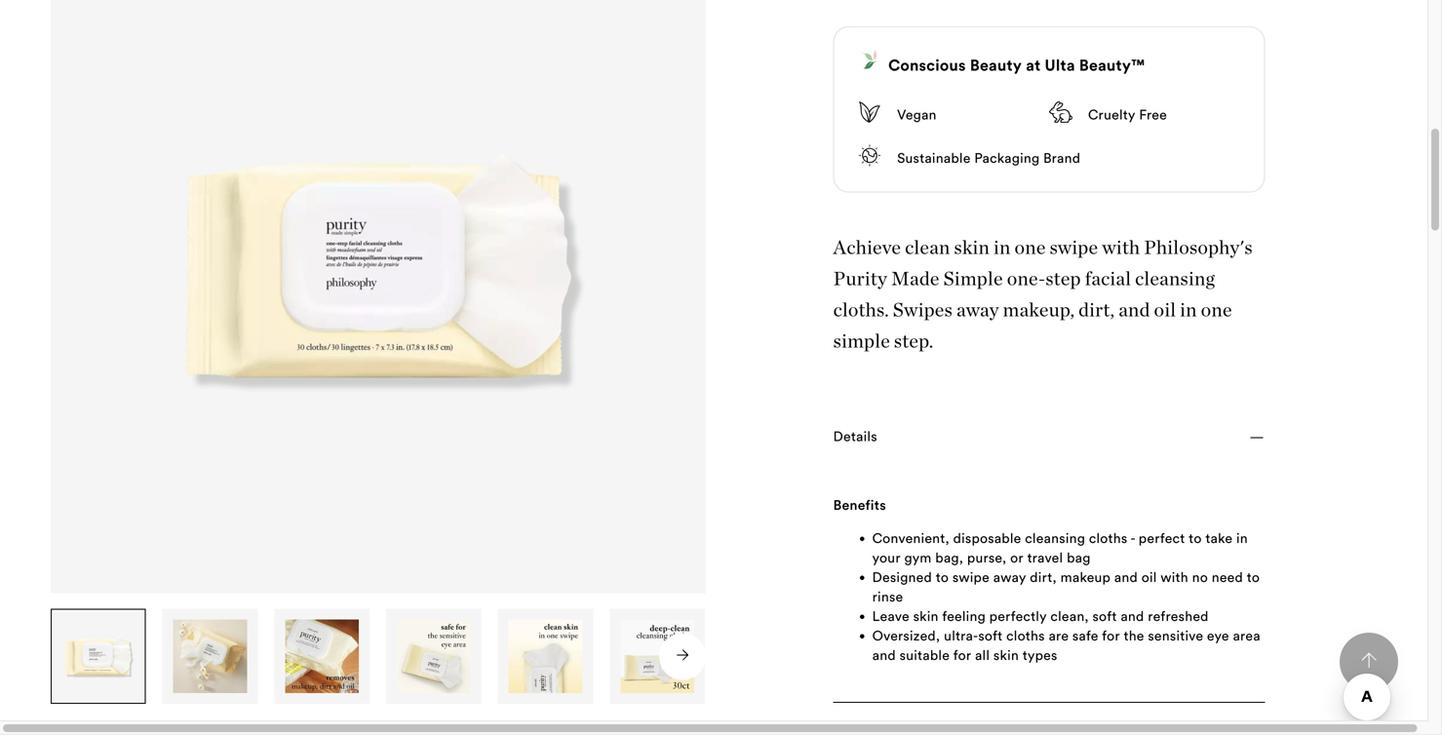 Task type: describe. For each thing, give the bounding box(es) containing it.
travel
[[1027, 549, 1063, 567]]

step
[[1046, 267, 1081, 290]]

safe
[[1072, 627, 1098, 645]]

philosophy's
[[1144, 236, 1253, 259]]

6 / 9 group
[[610, 609, 706, 704]]

disposable
[[953, 530, 1021, 547]]

1 horizontal spatial soft
[[1093, 608, 1117, 625]]

0 horizontal spatial skin
[[913, 608, 939, 625]]

details
[[833, 428, 877, 445]]

beauty
[[970, 55, 1022, 75]]

with inside convenient, disposable cleansing cloths - perfect to take in your gym bag, purse, or travel bag designed to swipe away dirt, makeup and oil with no need to rinse leave skin feeling perfectly clean, soft and refreshed oversized, ultra-soft cloths are safe for the sensitive eye area and suitable for all skin types
[[1161, 569, 1188, 586]]

feeling
[[942, 608, 986, 625]]

5 / 9 group
[[498, 609, 594, 704]]

philosophy purity made simple one-step facial cleansing cloths #2 image
[[173, 619, 247, 693]]

away inside achieve clean skin in one swipe with philosophy's purity made simple one-step facial cleansing cloths. swipes away makeup, dirt, and oil in one simple step.
[[957, 298, 999, 321]]

perfect
[[1139, 530, 1185, 547]]

cloths.
[[833, 298, 889, 321]]

makeup
[[1061, 569, 1111, 586]]

convenient, disposable cleansing cloths - perfect to take in your gym bag, purse, or travel bag designed to swipe away dirt, makeup and oil with no need to rinse leave skin feeling perfectly clean, soft and refreshed oversized, ultra-soft cloths are safe for the sensitive eye area and suitable for all skin types
[[872, 530, 1261, 664]]

purse,
[[967, 549, 1007, 567]]

cleansing inside convenient, disposable cleansing cloths - perfect to take in your gym bag, purse, or travel bag designed to swipe away dirt, makeup and oil with no need to rinse leave skin feeling perfectly clean, soft and refreshed oversized, ultra-soft cloths are safe for the sensitive eye area and suitable for all skin types
[[1025, 530, 1085, 547]]

0 vertical spatial cloths
[[1089, 530, 1128, 547]]

brand
[[1043, 149, 1081, 167]]

cruelty free
[[1088, 106, 1167, 123]]

one-
[[1007, 267, 1046, 290]]

beauty™
[[1079, 55, 1145, 75]]

eye
[[1207, 627, 1229, 645]]

simple
[[943, 267, 1003, 290]]

and inside achieve clean skin in one swipe with philosophy's purity made simple one-step facial cleansing cloths. swipes away makeup, dirt, and oil in one simple step.
[[1119, 298, 1150, 321]]

0 horizontal spatial to
[[936, 569, 949, 586]]

0 horizontal spatial cloths
[[1006, 627, 1045, 645]]

area
[[1233, 627, 1261, 645]]

benefits
[[833, 497, 886, 514]]

the
[[1124, 627, 1144, 645]]

-
[[1131, 530, 1135, 547]]

or
[[1010, 549, 1024, 567]]

packaging
[[974, 149, 1040, 167]]

makeup,
[[1003, 298, 1075, 321]]

away inside convenient, disposable cleansing cloths - perfect to take in your gym bag, purse, or travel bag designed to swipe away dirt, makeup and oil with no need to rinse leave skin feeling perfectly clean, soft and refreshed oversized, ultra-soft cloths are safe for the sensitive eye area and suitable for all skin types
[[993, 569, 1026, 586]]

1 horizontal spatial to
[[1189, 530, 1202, 547]]

sensitive
[[1148, 627, 1203, 645]]

convenient,
[[872, 530, 950, 547]]

and down oversized,
[[872, 647, 896, 664]]

oil inside achieve clean skin in one swipe with philosophy's purity made simple one-step facial cleansing cloths. swipes away makeup, dirt, and oil in one simple step.
[[1154, 298, 1176, 321]]

step.
[[894, 329, 934, 353]]

philosophy purity made simple one-step facial cleansing cloths #1 image inside 1 / 9 group
[[61, 619, 135, 693]]

clean
[[905, 236, 950, 259]]

bag
[[1067, 549, 1091, 567]]

dirt, inside achieve clean skin in one swipe with philosophy's purity made simple one-step facial cleansing cloths. swipes away makeup, dirt, and oil in one simple step.
[[1079, 298, 1115, 321]]

take
[[1205, 530, 1233, 547]]

swipes
[[893, 298, 953, 321]]

oil inside convenient, disposable cleansing cloths - perfect to take in your gym bag, purse, or travel bag designed to swipe away dirt, makeup and oil with no need to rinse leave skin feeling perfectly clean, soft and refreshed oversized, ultra-soft cloths are safe for the sensitive eye area and suitable for all skin types
[[1142, 569, 1157, 586]]

and up the
[[1121, 608, 1144, 625]]

3 / 9 group
[[274, 609, 371, 704]]



Task type: locate. For each thing, give the bounding box(es) containing it.
and
[[1119, 298, 1150, 321], [1114, 569, 1138, 586], [1121, 608, 1144, 625], [872, 647, 896, 664]]

facial
[[1085, 267, 1131, 290]]

1 horizontal spatial cloths
[[1089, 530, 1128, 547]]

skin up oversized,
[[913, 608, 939, 625]]

in up the one- at the top right of the page
[[994, 236, 1011, 259]]

0 vertical spatial cleansing
[[1135, 267, 1215, 290]]

0 horizontal spatial soft
[[978, 627, 1003, 645]]

back to top image
[[1361, 653, 1377, 668]]

cleansing down philosophy's
[[1135, 267, 1215, 290]]

are
[[1049, 627, 1069, 645]]

1 vertical spatial in
[[1180, 298, 1197, 321]]

0 vertical spatial away
[[957, 298, 999, 321]]

made
[[891, 267, 940, 290]]

need
[[1212, 569, 1243, 586]]

1 vertical spatial dirt,
[[1030, 569, 1057, 586]]

dirt, down "facial"
[[1079, 298, 1115, 321]]

clean,
[[1051, 608, 1089, 625]]

and down the -
[[1114, 569, 1138, 586]]

oil down 'perfect' at the bottom right of the page
[[1142, 569, 1157, 586]]

0 horizontal spatial one
[[1015, 236, 1046, 259]]

rinse
[[872, 588, 903, 606]]

1 vertical spatial one
[[1201, 298, 1232, 321]]

one up the one- at the top right of the page
[[1015, 236, 1046, 259]]

2 horizontal spatial to
[[1247, 569, 1260, 586]]

your
[[872, 549, 901, 567]]

to
[[1189, 530, 1202, 547], [936, 569, 949, 586], [1247, 569, 1260, 586]]

4 / 9 group
[[386, 609, 482, 704]]

1 / 9 group
[[51, 609, 147, 704]]

conscious
[[888, 55, 966, 75]]

1 horizontal spatial swipe
[[1050, 236, 1098, 259]]

1 vertical spatial away
[[993, 569, 1026, 586]]

product images carousel region
[[51, 0, 706, 705]]

0 vertical spatial soft
[[1093, 608, 1117, 625]]

skin inside achieve clean skin in one swipe with philosophy's purity made simple one-step facial cleansing cloths. swipes away makeup, dirt, and oil in one simple step.
[[954, 236, 990, 259]]

cloths down perfectly
[[1006, 627, 1045, 645]]

1 horizontal spatial in
[[1180, 298, 1197, 321]]

conscious beauty at ulta beauty™
[[888, 55, 1145, 75]]

1 horizontal spatial cleansing
[[1135, 267, 1215, 290]]

swipe inside convenient, disposable cleansing cloths - perfect to take in your gym bag, purse, or travel bag designed to swipe away dirt, makeup and oil with no need to rinse leave skin feeling perfectly clean, soft and refreshed oversized, ultra-soft cloths are safe for the sensitive eye area and suitable for all skin types
[[953, 569, 990, 586]]

1 vertical spatial soft
[[978, 627, 1003, 645]]

ultra-
[[944, 627, 978, 645]]

0 vertical spatial swipe
[[1050, 236, 1098, 259]]

cleansing inside achieve clean skin in one swipe with philosophy's purity made simple one-step facial cleansing cloths. swipes away makeup, dirt, and oil in one simple step.
[[1135, 267, 1215, 290]]

2 vertical spatial in
[[1236, 530, 1248, 547]]

in right 'take'
[[1236, 530, 1248, 547]]

2 vertical spatial skin
[[993, 647, 1019, 664]]

bag,
[[935, 549, 963, 567]]

sustainable packaging brand
[[897, 149, 1081, 167]]

purity
[[833, 267, 887, 290]]

to left 'take'
[[1189, 530, 1202, 547]]

cloths
[[1089, 530, 1128, 547], [1006, 627, 1045, 645]]

skin up simple at top
[[954, 236, 990, 259]]

1 vertical spatial for
[[953, 647, 971, 664]]

to down "bag,"
[[936, 569, 949, 586]]

with up "facial"
[[1102, 236, 1140, 259]]

dirt,
[[1079, 298, 1115, 321], [1030, 569, 1057, 586]]

types
[[1023, 647, 1058, 664]]

soft up all
[[978, 627, 1003, 645]]

skin
[[954, 236, 990, 259], [913, 608, 939, 625], [993, 647, 1019, 664]]

0 vertical spatial oil
[[1154, 298, 1176, 321]]

0 horizontal spatial in
[[994, 236, 1011, 259]]

suitable
[[900, 647, 950, 664]]

at
[[1026, 55, 1041, 75]]

0 vertical spatial one
[[1015, 236, 1046, 259]]

1 vertical spatial oil
[[1142, 569, 1157, 586]]

philosophy purity made simple one-step facial cleansing cloths #4 image
[[397, 619, 471, 693]]

for left the
[[1102, 627, 1120, 645]]

free
[[1139, 106, 1167, 123]]

0 vertical spatial skin
[[954, 236, 990, 259]]

philosophy purity made simple one-step facial cleansing cloths #1 image
[[51, 0, 706, 593], [61, 619, 135, 693]]

swipe up step
[[1050, 236, 1098, 259]]

1 vertical spatial cloths
[[1006, 627, 1045, 645]]

perfectly
[[989, 608, 1047, 625]]

with left no
[[1161, 569, 1188, 586]]

dirt, down travel
[[1030, 569, 1057, 586]]

to right "need"
[[1247, 569, 1260, 586]]

1 horizontal spatial one
[[1201, 298, 1232, 321]]

1 vertical spatial swipe
[[953, 569, 990, 586]]

away
[[957, 298, 999, 321], [993, 569, 1026, 586]]

soft up safe
[[1093, 608, 1117, 625]]

one
[[1015, 236, 1046, 259], [1201, 298, 1232, 321]]

1 vertical spatial cleansing
[[1025, 530, 1085, 547]]

2 horizontal spatial in
[[1236, 530, 1248, 547]]

1 horizontal spatial with
[[1161, 569, 1188, 586]]

for down the ultra-
[[953, 647, 971, 664]]

swipe
[[1050, 236, 1098, 259], [953, 569, 990, 586]]

with inside achieve clean skin in one swipe with philosophy's purity made simple one-step facial cleansing cloths. swipes away makeup, dirt, and oil in one simple step.
[[1102, 236, 1140, 259]]

in
[[994, 236, 1011, 259], [1180, 298, 1197, 321], [1236, 530, 1248, 547]]

vegan
[[897, 106, 937, 123]]

achieve
[[833, 236, 901, 259]]

philosophy purity made simple one-step facial cleansing cloths #6 image
[[620, 619, 694, 693]]

swipe inside achieve clean skin in one swipe with philosophy's purity made simple one-step facial cleansing cloths. swipes away makeup, dirt, and oil in one simple step.
[[1050, 236, 1098, 259]]

philosophy purity made simple one-step facial cleansing cloths #5 image
[[509, 619, 582, 693]]

with
[[1102, 236, 1140, 259], [1161, 569, 1188, 586]]

1 horizontal spatial for
[[1102, 627, 1120, 645]]

simple
[[833, 329, 890, 353]]

dirt, inside convenient, disposable cleansing cloths - perfect to take in your gym bag, purse, or travel bag designed to swipe away dirt, makeup and oil with no need to rinse leave skin feeling perfectly clean, soft and refreshed oversized, ultra-soft cloths are safe for the sensitive eye area and suitable for all skin types
[[1030, 569, 1057, 586]]

0 vertical spatial for
[[1102, 627, 1120, 645]]

designed
[[872, 569, 932, 586]]

oil down philosophy's
[[1154, 298, 1176, 321]]

in inside convenient, disposable cleansing cloths - perfect to take in your gym bag, purse, or travel bag designed to swipe away dirt, makeup and oil with no need to rinse leave skin feeling perfectly clean, soft and refreshed oversized, ultra-soft cloths are safe for the sensitive eye area and suitable for all skin types
[[1236, 530, 1248, 547]]

1 vertical spatial philosophy purity made simple one-step facial cleansing cloths #1 image
[[61, 619, 135, 693]]

for
[[1102, 627, 1120, 645], [953, 647, 971, 664]]

sustainable
[[897, 149, 971, 167]]

in down philosophy's
[[1180, 298, 1197, 321]]

0 vertical spatial philosophy purity made simple one-step facial cleansing cloths #1 image
[[51, 0, 706, 593]]

cleansing up travel
[[1025, 530, 1085, 547]]

2 / 9 group
[[163, 609, 259, 704]]

cloths left the -
[[1089, 530, 1128, 547]]

away down simple at top
[[957, 298, 999, 321]]

philosophy purity made simple one-step facial cleansing cloths #3 image
[[285, 619, 359, 693]]

leave
[[872, 608, 910, 625]]

0 vertical spatial with
[[1102, 236, 1140, 259]]

0 horizontal spatial swipe
[[953, 569, 990, 586]]

2 horizontal spatial skin
[[993, 647, 1019, 664]]

and down "facial"
[[1119, 298, 1150, 321]]

0 vertical spatial dirt,
[[1079, 298, 1115, 321]]

away down or
[[993, 569, 1026, 586]]

cruelty
[[1088, 106, 1136, 123]]

cleansing
[[1135, 267, 1215, 290], [1025, 530, 1085, 547]]

1 horizontal spatial dirt,
[[1079, 298, 1115, 321]]

0 vertical spatial in
[[994, 236, 1011, 259]]

0 horizontal spatial for
[[953, 647, 971, 664]]

next slide image
[[677, 649, 688, 661]]

skin right all
[[993, 647, 1019, 664]]

soft
[[1093, 608, 1117, 625], [978, 627, 1003, 645]]

achieve clean skin in one swipe with philosophy's purity made simple one-step facial cleansing cloths. swipes away makeup, dirt, and oil in one simple step.
[[833, 236, 1253, 353]]

0 horizontal spatial with
[[1102, 236, 1140, 259]]

0 horizontal spatial cleansing
[[1025, 530, 1085, 547]]

1 vertical spatial with
[[1161, 569, 1188, 586]]

1 horizontal spatial skin
[[954, 236, 990, 259]]

1 vertical spatial skin
[[913, 608, 939, 625]]

gym
[[904, 549, 932, 567]]

0 horizontal spatial dirt,
[[1030, 569, 1057, 586]]

refreshed
[[1148, 608, 1209, 625]]

one down philosophy's
[[1201, 298, 1232, 321]]

all
[[975, 647, 990, 664]]

swipe down purse,
[[953, 569, 990, 586]]

ulta
[[1045, 55, 1075, 75]]

no
[[1192, 569, 1208, 586]]

oil
[[1154, 298, 1176, 321], [1142, 569, 1157, 586]]

oversized,
[[872, 627, 940, 645]]



Task type: vqa. For each thing, say whether or not it's contained in the screenshot.
Clear Search Icon
no



